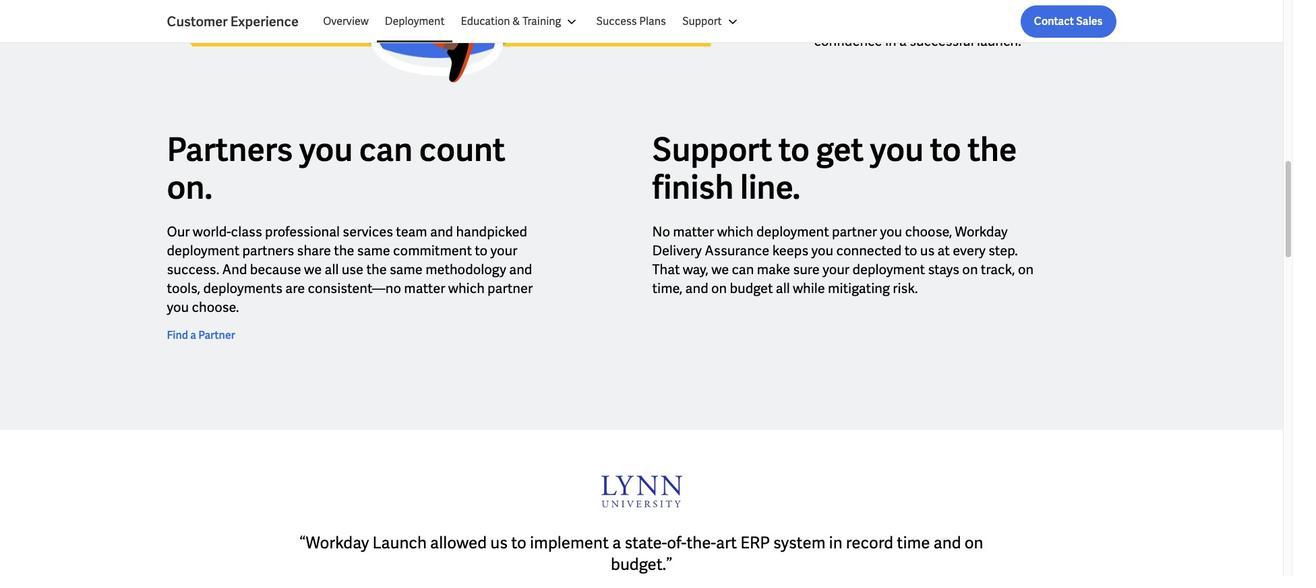 Task type: vqa. For each thing, say whether or not it's contained in the screenshot.
Erp
yes



Task type: describe. For each thing, give the bounding box(es) containing it.
can inside the partners you can count on.
[[359, 129, 413, 170]]

0 vertical spatial deployment
[[757, 223, 829, 241]]

commitment
[[393, 242, 472, 259]]

professional
[[265, 223, 340, 241]]

share
[[297, 242, 331, 259]]

education & training button
[[453, 5, 588, 38]]

way,
[[683, 261, 709, 278]]

system
[[774, 533, 826, 553]]

partners you can count on.
[[167, 129, 506, 208]]

deployment link
[[377, 5, 453, 38]]

support button
[[674, 5, 749, 38]]

us inside "workday launch allowed us to implement a state-of-the-art erp system in record time and on budget."
[[491, 533, 508, 553]]

we inside 'our world-class professional services team and handpicked deployment partners share the same commitment to your success. and because we all use the same methodology and tools, deployments are consistent—no matter which partner you choose.'
[[304, 261, 322, 278]]

budget
[[730, 280, 773, 297]]

art
[[716, 533, 737, 553]]

line.
[[740, 166, 801, 208]]

finish
[[653, 166, 734, 208]]

plans
[[639, 14, 666, 28]]

overview link
[[315, 5, 377, 38]]

partners
[[167, 129, 293, 170]]

to inside "workday launch allowed us to implement a state-of-the-art erp system in record time and on budget."
[[511, 533, 527, 553]]

lynn university logo image
[[601, 473, 682, 511]]

1 vertical spatial same
[[390, 261, 423, 278]]

training
[[523, 14, 561, 28]]

stays
[[928, 261, 960, 278]]

success plans
[[597, 14, 666, 28]]

methodology
[[426, 261, 506, 278]]

workday
[[955, 223, 1008, 241]]

while
[[793, 280, 825, 297]]

overview
[[323, 14, 369, 28]]

that
[[653, 261, 680, 278]]

sure
[[793, 261, 820, 278]]

time,
[[653, 280, 683, 297]]

0 vertical spatial same
[[357, 242, 390, 259]]

support to get you to the finish line.
[[653, 129, 1017, 208]]

choose.
[[192, 299, 239, 316]]

find
[[167, 328, 188, 342]]

allowed
[[430, 533, 487, 553]]

which inside 'our world-class professional services team and handpicked deployment partners share the same commitment to your success. and because we all use the same methodology and tools, deployments are consistent—no matter which partner you choose.'
[[448, 280, 485, 297]]

make
[[757, 261, 791, 278]]

get
[[816, 129, 864, 170]]

track,
[[981, 261, 1015, 278]]

on.
[[167, 166, 213, 208]]

us inside no matter which deployment partner you choose, workday delivery assurance keeps you connected to us at every step. that way, we can make sure your deployment stays on track, on time, and on budget all while mitigating risk.
[[921, 242, 935, 259]]

partner inside no matter which deployment partner you choose, workday delivery assurance keeps you connected to us at every step. that way, we can make sure your deployment stays on track, on time, and on budget all while mitigating risk.
[[832, 223, 878, 241]]

1 vertical spatial the
[[334, 242, 354, 259]]

budget."
[[611, 554, 672, 575]]

on inside "workday launch allowed us to implement a state-of-the-art erp system in record time and on budget."
[[965, 533, 984, 553]]

our
[[167, 223, 190, 241]]

because
[[250, 261, 301, 278]]

partner
[[198, 328, 235, 342]]

success
[[597, 14, 637, 28]]

no
[[653, 223, 670, 241]]

contact
[[1034, 14, 1074, 28]]

you inside 'our world-class professional services team and handpicked deployment partners share the same commitment to your success. and because we all use the same methodology and tools, deployments are consistent—no matter which partner you choose.'
[[167, 299, 189, 316]]

"workday
[[300, 533, 369, 553]]

support for support
[[682, 14, 722, 28]]

customer
[[167, 13, 228, 30]]

in
[[829, 533, 843, 553]]

risk.
[[893, 280, 918, 297]]

to inside 'our world-class professional services team and handpicked deployment partners share the same commitment to your success. and because we all use the same methodology and tools, deployments are consistent—no matter which partner you choose.'
[[475, 242, 488, 259]]

find a partner
[[167, 328, 235, 342]]

menu containing overview
[[315, 5, 749, 38]]

and
[[222, 261, 247, 278]]

assurance
[[705, 242, 770, 259]]

and up commitment
[[430, 223, 453, 241]]

state-
[[625, 533, 667, 553]]

all inside no matter which deployment partner you choose, workday delivery assurance keeps you connected to us at every step. that way, we can make sure your deployment stays on track, on time, and on budget all while mitigating risk.
[[776, 280, 790, 297]]

record
[[846, 533, 894, 553]]

education
[[461, 14, 510, 28]]

can inside no matter which deployment partner you choose, workday delivery assurance keeps you connected to us at every step. that way, we can make sure your deployment stays on track, on time, and on budget all while mitigating risk.
[[732, 261, 754, 278]]

contact sales link
[[1021, 5, 1117, 38]]

find a partner link
[[167, 328, 235, 344]]

no matter which deployment partner you choose, workday delivery assurance keeps you connected to us at every step. that way, we can make sure your deployment stays on track, on time, and on budget all while mitigating risk.
[[653, 223, 1034, 297]]

2 vertical spatial deployment
[[853, 261, 925, 278]]

sales
[[1077, 14, 1103, 28]]

the-
[[687, 533, 716, 553]]

support for support to get you to the finish line.
[[653, 129, 772, 170]]

customer experience
[[167, 13, 299, 30]]

the inside support to get you to the finish line.
[[968, 129, 1017, 170]]



Task type: locate. For each thing, give the bounding box(es) containing it.
can
[[359, 129, 413, 170], [732, 261, 754, 278]]

we down share
[[304, 261, 322, 278]]

keeps
[[773, 242, 809, 259]]

partners
[[242, 242, 294, 259]]

1 horizontal spatial partner
[[832, 223, 878, 241]]

and inside no matter which deployment partner you choose, workday delivery assurance keeps you connected to us at every step. that way, we can make sure your deployment stays on track, on time, and on budget all while mitigating risk.
[[686, 280, 709, 297]]

success.
[[167, 261, 219, 278]]

2 horizontal spatial deployment
[[853, 261, 925, 278]]

0 vertical spatial all
[[325, 261, 339, 278]]

are
[[286, 280, 305, 297]]

success plans link
[[588, 5, 674, 38]]

2 we from the left
[[712, 261, 729, 278]]

partner
[[832, 223, 878, 241], [488, 280, 533, 297]]

experience
[[230, 13, 299, 30]]

your down "handpicked" on the top left
[[491, 242, 518, 259]]

deployment down world-
[[167, 242, 240, 259]]

erp
[[741, 533, 770, 553]]

deployment up keeps
[[757, 223, 829, 241]]

our world-class professional services team and handpicked deployment partners share the same commitment to your success. and because we all use the same methodology and tools, deployments are consistent—no matter which partner you choose.
[[167, 223, 533, 316]]

us right allowed
[[491, 533, 508, 553]]

0 horizontal spatial all
[[325, 261, 339, 278]]

support inside dropdown button
[[682, 14, 722, 28]]

mitigating
[[828, 280, 890, 297]]

which inside no matter which deployment partner you choose, workday delivery assurance keeps you connected to us at every step. that way, we can make sure your deployment stays on track, on time, and on budget all while mitigating risk.
[[717, 223, 754, 241]]

you inside the partners you can count on.
[[299, 129, 353, 170]]

2 vertical spatial the
[[366, 261, 387, 278]]

0 vertical spatial the
[[968, 129, 1017, 170]]

time
[[897, 533, 930, 553]]

0 vertical spatial can
[[359, 129, 413, 170]]

menu
[[315, 5, 749, 38]]

of-
[[667, 533, 687, 553]]

0 horizontal spatial we
[[304, 261, 322, 278]]

and down way,
[[686, 280, 709, 297]]

0 vertical spatial support
[[682, 14, 722, 28]]

services
[[343, 223, 393, 241]]

matter up delivery
[[673, 223, 715, 241]]

1 vertical spatial partner
[[488, 280, 533, 297]]

and right time
[[934, 533, 961, 553]]

partner down methodology
[[488, 280, 533, 297]]

and down "handpicked" on the top left
[[509, 261, 532, 278]]

1 vertical spatial all
[[776, 280, 790, 297]]

1 vertical spatial a
[[613, 533, 621, 553]]

deployment
[[757, 223, 829, 241], [167, 242, 240, 259], [853, 261, 925, 278]]

a right find
[[190, 328, 196, 342]]

contact sales
[[1034, 14, 1103, 28]]

0 vertical spatial us
[[921, 242, 935, 259]]

which up assurance at right
[[717, 223, 754, 241]]

0 horizontal spatial matter
[[404, 280, 445, 297]]

1 vertical spatial can
[[732, 261, 754, 278]]

1 vertical spatial which
[[448, 280, 485, 297]]

count
[[419, 129, 506, 170]]

partner up 'connected'
[[832, 223, 878, 241]]

class
[[231, 223, 262, 241]]

all left use
[[325, 261, 339, 278]]

2 horizontal spatial the
[[968, 129, 1017, 170]]

on right time
[[965, 533, 984, 553]]

0 vertical spatial your
[[491, 242, 518, 259]]

use
[[342, 261, 364, 278]]

us
[[921, 242, 935, 259], [491, 533, 508, 553]]

1 vertical spatial us
[[491, 533, 508, 553]]

1 horizontal spatial a
[[613, 533, 621, 553]]

list
[[315, 5, 1117, 38]]

1 horizontal spatial matter
[[673, 223, 715, 241]]

0 horizontal spatial a
[[190, 328, 196, 342]]

on right track,
[[1018, 261, 1034, 278]]

all inside 'our world-class professional services team and handpicked deployment partners share the same commitment to your success. and because we all use the same methodology and tools, deployments are consistent—no matter which partner you choose.'
[[325, 261, 339, 278]]

1 vertical spatial your
[[823, 261, 850, 278]]

list containing overview
[[315, 5, 1117, 38]]

which down methodology
[[448, 280, 485, 297]]

world-
[[193, 223, 231, 241]]

1 horizontal spatial all
[[776, 280, 790, 297]]

deployment inside 'our world-class professional services team and handpicked deployment partners share the same commitment to your success. and because we all use the same methodology and tools, deployments are consistent—no matter which partner you choose.'
[[167, 242, 240, 259]]

0 vertical spatial a
[[190, 328, 196, 342]]

your inside no matter which deployment partner you choose, workday delivery assurance keeps you connected to us at every step. that way, we can make sure your deployment stays on track, on time, and on budget all while mitigating risk.
[[823, 261, 850, 278]]

a left state- at the bottom of page
[[613, 533, 621, 553]]

support
[[682, 14, 722, 28], [653, 129, 772, 170]]

1 we from the left
[[304, 261, 322, 278]]

consistent—no
[[308, 280, 401, 297]]

connected
[[837, 242, 902, 259]]

deployments
[[203, 280, 283, 297]]

partner inside 'our world-class professional services team and handpicked deployment partners share the same commitment to your success. and because we all use the same methodology and tools, deployments are consistent—no matter which partner you choose.'
[[488, 280, 533, 297]]

customer experience link
[[167, 12, 315, 31]]

on down every
[[963, 261, 978, 278]]

1 vertical spatial matter
[[404, 280, 445, 297]]

1 horizontal spatial deployment
[[757, 223, 829, 241]]

your inside 'our world-class professional services team and handpicked deployment partners share the same commitment to your success. and because we all use the same methodology and tools, deployments are consistent—no matter which partner you choose.'
[[491, 242, 518, 259]]

to inside no matter which deployment partner you choose, workday delivery assurance keeps you connected to us at every step. that way, we can make sure your deployment stays on track, on time, and on budget all while mitigating risk.
[[905, 242, 918, 259]]

implement
[[530, 533, 609, 553]]

0 horizontal spatial can
[[359, 129, 413, 170]]

on
[[963, 261, 978, 278], [1018, 261, 1034, 278], [712, 280, 727, 297], [965, 533, 984, 553]]

and
[[430, 223, 453, 241], [509, 261, 532, 278], [686, 280, 709, 297], [934, 533, 961, 553]]

same down services
[[357, 242, 390, 259]]

you inside support to get you to the finish line.
[[870, 129, 924, 170]]

0 horizontal spatial us
[[491, 533, 508, 553]]

0 horizontal spatial your
[[491, 242, 518, 259]]

launch
[[373, 533, 427, 553]]

delivery
[[653, 242, 702, 259]]

education & training
[[461, 14, 561, 28]]

&
[[513, 14, 520, 28]]

every
[[953, 242, 986, 259]]

tools,
[[167, 280, 200, 297]]

which
[[717, 223, 754, 241], [448, 280, 485, 297]]

us left the at
[[921, 242, 935, 259]]

0 vertical spatial which
[[717, 223, 754, 241]]

"workday launch allowed us to implement a state-of-the-art erp system in record time and on budget."
[[300, 533, 984, 575]]

and inside "workday launch allowed us to implement a state-of-the-art erp system in record time and on budget."
[[934, 533, 961, 553]]

deployment
[[385, 14, 445, 28]]

same
[[357, 242, 390, 259], [390, 261, 423, 278]]

1 horizontal spatial we
[[712, 261, 729, 278]]

you
[[299, 129, 353, 170], [870, 129, 924, 170], [880, 223, 902, 241], [812, 242, 834, 259], [167, 299, 189, 316]]

to
[[779, 129, 810, 170], [930, 129, 962, 170], [475, 242, 488, 259], [905, 242, 918, 259], [511, 533, 527, 553]]

1 vertical spatial support
[[653, 129, 772, 170]]

1 horizontal spatial your
[[823, 261, 850, 278]]

0 horizontal spatial partner
[[488, 280, 533, 297]]

0 vertical spatial partner
[[832, 223, 878, 241]]

your
[[491, 242, 518, 259], [823, 261, 850, 278]]

we right way,
[[712, 261, 729, 278]]

1 horizontal spatial which
[[717, 223, 754, 241]]

1 vertical spatial deployment
[[167, 242, 240, 259]]

all
[[325, 261, 339, 278], [776, 280, 790, 297]]

1 horizontal spatial the
[[366, 261, 387, 278]]

on left "budget"
[[712, 280, 727, 297]]

0 horizontal spatial the
[[334, 242, 354, 259]]

0 horizontal spatial deployment
[[167, 242, 240, 259]]

deployment up risk.
[[853, 261, 925, 278]]

matter inside 'our world-class professional services team and handpicked deployment partners share the same commitment to your success. and because we all use the same methodology and tools, deployments are consistent—no matter which partner you choose.'
[[404, 280, 445, 297]]

matter inside no matter which deployment partner you choose, workday delivery assurance keeps you connected to us at every step. that way, we can make sure your deployment stays on track, on time, and on budget all while mitigating risk.
[[673, 223, 715, 241]]

matter down commitment
[[404, 280, 445, 297]]

0 horizontal spatial which
[[448, 280, 485, 297]]

0 vertical spatial matter
[[673, 223, 715, 241]]

people working with data. image
[[167, 0, 712, 87]]

we inside no matter which deployment partner you choose, workday delivery assurance keeps you connected to us at every step. that way, we can make sure your deployment stays on track, on time, and on budget all while mitigating risk.
[[712, 261, 729, 278]]

1 horizontal spatial can
[[732, 261, 754, 278]]

choose,
[[905, 223, 952, 241]]

support inside support to get you to the finish line.
[[653, 129, 772, 170]]

step.
[[989, 242, 1018, 259]]

team
[[396, 223, 427, 241]]

your up mitigating
[[823, 261, 850, 278]]

handpicked
[[456, 223, 527, 241]]

at
[[938, 242, 950, 259]]

a
[[190, 328, 196, 342], [613, 533, 621, 553]]

a inside "workday launch allowed us to implement a state-of-the-art erp system in record time and on budget."
[[613, 533, 621, 553]]

all down make
[[776, 280, 790, 297]]

same down commitment
[[390, 261, 423, 278]]

matter
[[673, 223, 715, 241], [404, 280, 445, 297]]

1 horizontal spatial us
[[921, 242, 935, 259]]



